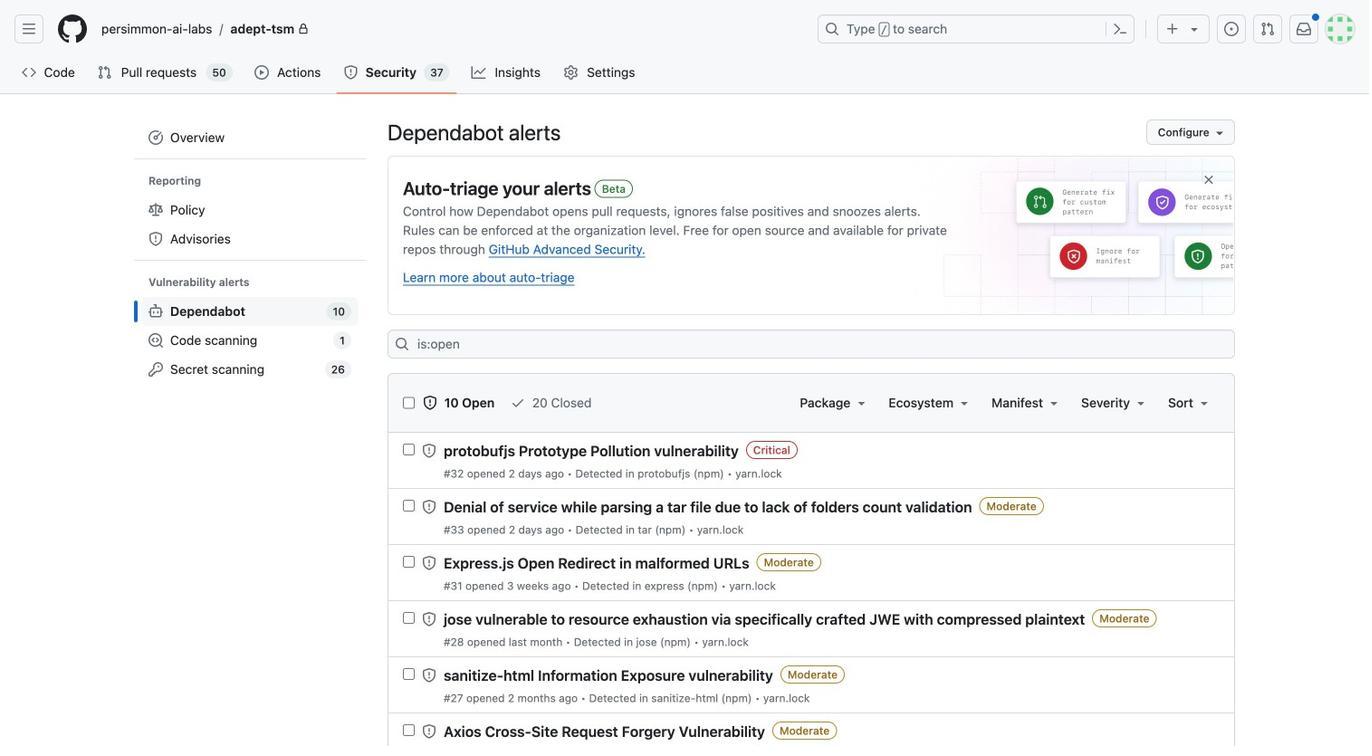 Task type: describe. For each thing, give the bounding box(es) containing it.
Search all Dependabot alerts text field
[[388, 330, 1235, 359]]

close image
[[1202, 173, 1216, 187]]

issue opened image
[[1224, 22, 1239, 36]]

homepage image
[[58, 14, 87, 43]]

search image
[[395, 337, 409, 351]]

code image
[[22, 65, 36, 80]]

graph image
[[472, 65, 486, 80]]

key image
[[149, 362, 163, 377]]

Select all alerts checkbox
[[403, 397, 415, 409]]

law image
[[149, 203, 163, 217]]

1 vertical spatial list
[[134, 116, 366, 391]]

0 vertical spatial list
[[94, 14, 807, 43]]

gear image
[[564, 65, 578, 80]]

codescan image
[[149, 333, 163, 348]]

dependabot image
[[149, 304, 163, 319]]

play image
[[254, 65, 269, 80]]

1 vertical spatial shield image
[[422, 444, 436, 458]]

check image
[[511, 396, 525, 410]]



Task type: locate. For each thing, give the bounding box(es) containing it.
1 horizontal spatial git pull request image
[[1261, 22, 1275, 36]]

shield image
[[344, 65, 358, 80], [423, 396, 437, 410], [422, 500, 436, 514], [422, 612, 436, 627], [422, 668, 436, 683], [422, 724, 436, 739]]

0 vertical spatial git pull request image
[[1261, 22, 1275, 36]]

plus image
[[1165, 22, 1180, 36]]

list
[[94, 14, 807, 43], [134, 116, 366, 391]]

lock image
[[298, 24, 309, 34]]

git pull request image
[[1261, 22, 1275, 36], [97, 65, 112, 80]]

2 vertical spatial shield image
[[422, 556, 436, 570]]

meter image
[[149, 130, 163, 145]]

0 horizontal spatial git pull request image
[[97, 65, 112, 80]]

triangle down image
[[1047, 396, 1061, 410]]

git pull request image right code image on the top left
[[97, 65, 112, 80]]

None search field
[[388, 330, 1235, 359]]

0 vertical spatial shield image
[[149, 232, 163, 246]]

None checkbox
[[403, 500, 415, 512], [403, 556, 415, 568], [403, 612, 415, 624], [403, 500, 415, 512], [403, 556, 415, 568], [403, 612, 415, 624]]

None checkbox
[[403, 444, 415, 455], [403, 668, 415, 680], [403, 724, 415, 736], [403, 444, 415, 455], [403, 668, 415, 680], [403, 724, 415, 736]]

shield image
[[149, 232, 163, 246], [422, 444, 436, 458], [422, 556, 436, 570]]

git pull request image right issue opened image
[[1261, 22, 1275, 36]]

command palette image
[[1113, 22, 1127, 36]]

1 vertical spatial git pull request image
[[97, 65, 112, 80]]

triangle down image
[[1187, 22, 1202, 36], [854, 396, 869, 410], [957, 396, 972, 410], [1134, 396, 1148, 410], [1197, 396, 1212, 410]]

notifications image
[[1297, 22, 1311, 36]]



Task type: vqa. For each thing, say whether or not it's contained in the screenshot.
triangle down icon
yes



